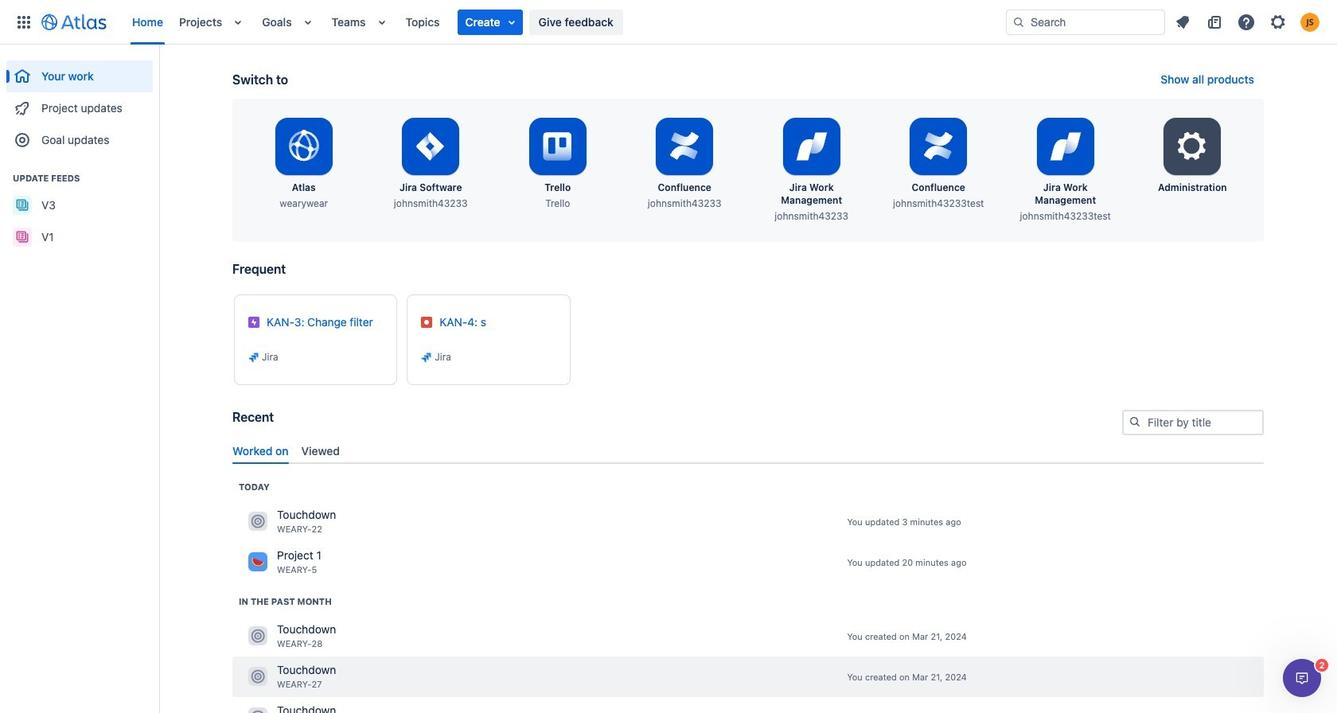 Task type: vqa. For each thing, say whether or not it's contained in the screenshot.
tab list
yes



Task type: describe. For each thing, give the bounding box(es) containing it.
townsquare image
[[248, 667, 267, 687]]

switch to... image
[[14, 12, 33, 31]]

2 townsquare image from the top
[[248, 553, 267, 572]]

2 group from the top
[[6, 156, 153, 258]]

top element
[[10, 0, 1006, 44]]

1 townsquare image from the top
[[248, 512, 267, 531]]

3 townsquare image from the top
[[248, 627, 267, 646]]

0 vertical spatial heading
[[6, 172, 153, 185]]

1 horizontal spatial list
[[1169, 9, 1328, 35]]

list item inside top element
[[457, 9, 523, 35]]

0 horizontal spatial list
[[124, 0, 1006, 44]]



Task type: locate. For each thing, give the bounding box(es) containing it.
banner
[[0, 0, 1337, 45]]

help image
[[1237, 12, 1256, 31]]

search image
[[1013, 16, 1025, 28]]

account image
[[1301, 12, 1320, 31]]

settings image
[[1269, 12, 1288, 31]]

list item
[[457, 9, 523, 35]]

jira image
[[421, 351, 433, 364]]

1 vertical spatial heading
[[239, 481, 270, 493]]

townsquare image
[[248, 512, 267, 531], [248, 553, 267, 572], [248, 627, 267, 646], [248, 708, 267, 713]]

group
[[6, 45, 153, 161], [6, 156, 153, 258]]

notifications image
[[1173, 12, 1193, 31]]

2 vertical spatial heading
[[239, 595, 332, 608]]

list
[[124, 0, 1006, 44], [1169, 9, 1328, 35]]

heading
[[6, 172, 153, 185], [239, 481, 270, 493], [239, 595, 332, 608]]

tab list
[[226, 438, 1271, 464]]

4 townsquare image from the top
[[248, 708, 267, 713]]

jira image
[[248, 351, 260, 364], [248, 351, 260, 364], [421, 351, 433, 364]]

Filter by title field
[[1124, 412, 1263, 434]]

Search field
[[1006, 9, 1166, 35]]

None search field
[[1006, 9, 1166, 35]]

settings image
[[1174, 127, 1212, 166]]

search image
[[1129, 416, 1142, 428]]

1 group from the top
[[6, 45, 153, 161]]

dialog
[[1283, 659, 1322, 697]]



